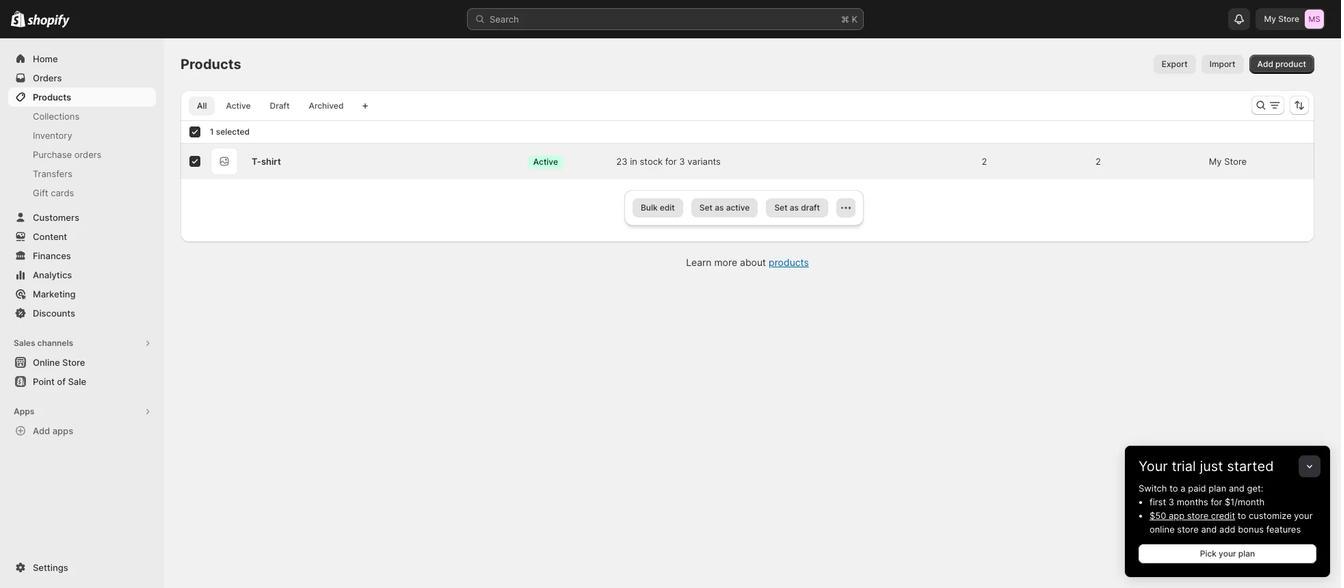 Task type: locate. For each thing, give the bounding box(es) containing it.
add inside button
[[33, 425, 50, 436]]

0 horizontal spatial 3
[[679, 156, 685, 167]]

active
[[226, 101, 251, 111], [533, 156, 558, 167]]

my
[[1264, 14, 1276, 24], [1209, 156, 1222, 167]]

0 vertical spatial 3
[[679, 156, 685, 167]]

as left draft
[[790, 202, 799, 213]]

0 vertical spatial store
[[1279, 14, 1300, 24]]

1 horizontal spatial set
[[775, 202, 788, 213]]

0 vertical spatial add
[[1258, 59, 1274, 69]]

as for draft
[[790, 202, 799, 213]]

0 horizontal spatial and
[[1201, 524, 1217, 535]]

apps button
[[8, 402, 156, 421]]

as left active
[[715, 202, 724, 213]]

0 vertical spatial active
[[226, 101, 251, 111]]

finances link
[[8, 246, 156, 265]]

1 vertical spatial to
[[1238, 510, 1246, 521]]

products
[[181, 56, 241, 73], [33, 92, 71, 103]]

for up credit on the right bottom of page
[[1211, 497, 1223, 508]]

23 in stock for 3 variants
[[617, 156, 721, 167]]

0 horizontal spatial add
[[33, 425, 50, 436]]

selected
[[216, 127, 250, 137]]

0 vertical spatial store
[[1187, 510, 1209, 521]]

in
[[630, 156, 637, 167]]

0 vertical spatial plan
[[1209, 483, 1227, 494]]

months
[[1177, 497, 1208, 508]]

your
[[1139, 458, 1168, 475]]

just
[[1200, 458, 1223, 475]]

1
[[210, 127, 214, 137]]

content
[[33, 231, 67, 242]]

my store image
[[1305, 10, 1324, 29]]

1 vertical spatial for
[[1211, 497, 1223, 508]]

1 horizontal spatial and
[[1229, 483, 1245, 494]]

3 right first
[[1169, 497, 1174, 508]]

0 horizontal spatial for
[[665, 156, 677, 167]]

add product
[[1258, 59, 1306, 69]]

1 vertical spatial 3
[[1169, 497, 1174, 508]]

for for 3
[[665, 156, 677, 167]]

first 3 months for $1/month
[[1150, 497, 1265, 508]]

1 horizontal spatial 3
[[1169, 497, 1174, 508]]

0 vertical spatial for
[[665, 156, 677, 167]]

$50 app store credit
[[1150, 510, 1235, 521]]

0 horizontal spatial store
[[62, 357, 85, 368]]

content link
[[8, 227, 156, 246]]

1 horizontal spatial to
[[1238, 510, 1246, 521]]

add for add product
[[1258, 59, 1274, 69]]

orders
[[33, 73, 62, 83]]

export button
[[1154, 55, 1196, 74]]

plan down bonus
[[1239, 549, 1255, 559]]

add for add apps
[[33, 425, 50, 436]]

analytics link
[[8, 265, 156, 285]]

pick your plan link
[[1139, 544, 1317, 564]]

your
[[1294, 510, 1313, 521], [1219, 549, 1236, 559]]

1 horizontal spatial add
[[1258, 59, 1274, 69]]

1 vertical spatial and
[[1201, 524, 1217, 535]]

products up all
[[181, 56, 241, 73]]

1 horizontal spatial your
[[1294, 510, 1313, 521]]

and for plan
[[1229, 483, 1245, 494]]

shopify image
[[11, 11, 25, 27], [28, 14, 70, 28]]

plan up 'first 3 months for $1/month'
[[1209, 483, 1227, 494]]

plan
[[1209, 483, 1227, 494], [1239, 549, 1255, 559]]

products
[[769, 257, 809, 268]]

your right the pick
[[1219, 549, 1236, 559]]

your trial just started button
[[1125, 446, 1330, 475]]

as
[[715, 202, 724, 213], [790, 202, 799, 213]]

0 vertical spatial products
[[181, 56, 241, 73]]

0 horizontal spatial set
[[700, 202, 713, 213]]

add product link
[[1249, 55, 1315, 74]]

1 vertical spatial active
[[533, 156, 558, 167]]

cards
[[51, 187, 74, 198]]

0 vertical spatial your
[[1294, 510, 1313, 521]]

archived
[[309, 101, 344, 111]]

0 horizontal spatial products
[[33, 92, 71, 103]]

store down months
[[1187, 510, 1209, 521]]

1 vertical spatial store
[[1177, 524, 1199, 535]]

tab list
[[186, 96, 355, 116]]

1 vertical spatial my
[[1209, 156, 1222, 167]]

online store
[[33, 357, 85, 368]]

store inside to customize your online store and add bonus features
[[1177, 524, 1199, 535]]

product
[[1276, 59, 1306, 69]]

0 horizontal spatial shopify image
[[11, 11, 25, 27]]

1 horizontal spatial for
[[1211, 497, 1223, 508]]

1 set from the left
[[700, 202, 713, 213]]

point of sale button
[[0, 372, 164, 391]]

app
[[1169, 510, 1185, 521]]

and left add
[[1201, 524, 1217, 535]]

for right stock
[[665, 156, 677, 167]]

collections link
[[8, 107, 156, 126]]

and up $1/month
[[1229, 483, 1245, 494]]

as inside set as draft button
[[790, 202, 799, 213]]

2 as from the left
[[790, 202, 799, 213]]

and
[[1229, 483, 1245, 494], [1201, 524, 1217, 535]]

set left active
[[700, 202, 713, 213]]

store
[[1187, 510, 1209, 521], [1177, 524, 1199, 535]]

k
[[852, 14, 858, 25]]

and inside to customize your online store and add bonus features
[[1201, 524, 1217, 535]]

products up the collections
[[33, 92, 71, 103]]

customers link
[[8, 208, 156, 227]]

1 as from the left
[[715, 202, 724, 213]]

get:
[[1247, 483, 1264, 494]]

sales
[[14, 338, 35, 348]]

3 left variants
[[679, 156, 685, 167]]

bonus
[[1238, 524, 1264, 535]]

1 vertical spatial my store
[[1209, 156, 1247, 167]]

1 horizontal spatial as
[[790, 202, 799, 213]]

to down $1/month
[[1238, 510, 1246, 521]]

switch to a paid plan and get:
[[1139, 483, 1264, 494]]

1 horizontal spatial my store
[[1264, 14, 1300, 24]]

customers
[[33, 212, 79, 223]]

set left draft
[[775, 202, 788, 213]]

1 vertical spatial add
[[33, 425, 50, 436]]

add apps button
[[8, 421, 156, 440]]

add apps
[[33, 425, 73, 436]]

1 horizontal spatial my
[[1264, 14, 1276, 24]]

to customize your online store and add bonus features
[[1150, 510, 1313, 535]]

0 horizontal spatial my
[[1209, 156, 1222, 167]]

purchase orders
[[33, 149, 101, 160]]

0 vertical spatial to
[[1170, 483, 1178, 494]]

1 horizontal spatial plan
[[1239, 549, 1255, 559]]

switch
[[1139, 483, 1167, 494]]

bulk edit button
[[633, 198, 683, 218]]

1 horizontal spatial active
[[533, 156, 558, 167]]

3 inside your trial just started element
[[1169, 497, 1174, 508]]

point
[[33, 376, 55, 387]]

finances
[[33, 250, 71, 261]]

2 set from the left
[[775, 202, 788, 213]]

store down $50 app store credit
[[1177, 524, 1199, 535]]

0 horizontal spatial as
[[715, 202, 724, 213]]

your up features on the bottom right of the page
[[1294, 510, 1313, 521]]

0 vertical spatial and
[[1229, 483, 1245, 494]]

about
[[740, 257, 766, 268]]

2 horizontal spatial store
[[1279, 14, 1300, 24]]

my store
[[1264, 14, 1300, 24], [1209, 156, 1247, 167]]

to left a
[[1170, 483, 1178, 494]]

for
[[665, 156, 677, 167], [1211, 497, 1223, 508]]

transfers
[[33, 168, 72, 179]]

1 horizontal spatial store
[[1225, 156, 1247, 167]]

customize
[[1249, 510, 1292, 521]]

as inside set as active button
[[715, 202, 724, 213]]

trial
[[1172, 458, 1196, 475]]

$1/month
[[1225, 497, 1265, 508]]

0 horizontal spatial your
[[1219, 549, 1236, 559]]

apps
[[52, 425, 73, 436]]

add left product
[[1258, 59, 1274, 69]]

inventory link
[[8, 126, 156, 145]]

0 vertical spatial my
[[1264, 14, 1276, 24]]

add left the apps at the left of page
[[33, 425, 50, 436]]

for inside your trial just started element
[[1211, 497, 1223, 508]]

1 vertical spatial products
[[33, 92, 71, 103]]

0 horizontal spatial plan
[[1209, 483, 1227, 494]]

1 vertical spatial your
[[1219, 549, 1236, 559]]

purchase orders link
[[8, 145, 156, 164]]

bulk
[[641, 202, 658, 213]]

2 vertical spatial store
[[62, 357, 85, 368]]

0 horizontal spatial active
[[226, 101, 251, 111]]

discounts link
[[8, 304, 156, 323]]

online store link
[[8, 353, 156, 372]]



Task type: vqa. For each thing, say whether or not it's contained in the screenshot.
Marketing link
yes



Task type: describe. For each thing, give the bounding box(es) containing it.
to inside to customize your online store and add bonus features
[[1238, 510, 1246, 521]]

gift
[[33, 187, 48, 198]]

sales channels button
[[8, 334, 156, 353]]

paid
[[1188, 483, 1206, 494]]

0 vertical spatial my store
[[1264, 14, 1300, 24]]

$50
[[1150, 510, 1166, 521]]

pick
[[1200, 549, 1217, 559]]

more
[[714, 257, 737, 268]]

⌘
[[841, 14, 849, 25]]

set as draft
[[775, 202, 820, 213]]

t-shirt
[[252, 156, 281, 167]]

home
[[33, 53, 58, 64]]

⌘ k
[[841, 14, 858, 25]]

products link
[[8, 88, 156, 107]]

import button
[[1202, 55, 1244, 74]]

online
[[33, 357, 60, 368]]

active link
[[218, 96, 259, 116]]

1 vertical spatial plan
[[1239, 549, 1255, 559]]

1 vertical spatial store
[[1225, 156, 1247, 167]]

all button
[[189, 96, 215, 116]]

archived link
[[301, 96, 352, 116]]

23
[[617, 156, 628, 167]]

online
[[1150, 524, 1175, 535]]

search
[[490, 14, 519, 25]]

orders link
[[8, 68, 156, 88]]

active
[[726, 202, 750, 213]]

import
[[1210, 59, 1236, 69]]

draft link
[[262, 96, 298, 116]]

set as draft button
[[766, 198, 828, 218]]

set as active
[[700, 202, 750, 213]]

point of sale link
[[8, 372, 156, 391]]

collections
[[33, 111, 79, 122]]

of
[[57, 376, 66, 387]]

t-shirt link
[[252, 155, 281, 168]]

gift cards
[[33, 187, 74, 198]]

for for $1/month
[[1211, 497, 1223, 508]]

a
[[1181, 483, 1186, 494]]

set as active button
[[691, 198, 758, 218]]

0 horizontal spatial my store
[[1209, 156, 1247, 167]]

apps
[[14, 406, 34, 417]]

store inside button
[[62, 357, 85, 368]]

your inside to customize your online store and add bonus features
[[1294, 510, 1313, 521]]

1 horizontal spatial products
[[181, 56, 241, 73]]

your trial just started
[[1139, 458, 1274, 475]]

settings
[[33, 562, 68, 573]]

inventory
[[33, 130, 72, 141]]

channels
[[37, 338, 73, 348]]

draft
[[270, 101, 290, 111]]

variants
[[688, 156, 721, 167]]

settings link
[[8, 558, 156, 577]]

all
[[197, 101, 207, 111]]

1 selected
[[210, 127, 250, 137]]

$50 app store credit link
[[1150, 510, 1235, 521]]

pick your plan
[[1200, 549, 1255, 559]]

your trial just started element
[[1125, 482, 1330, 577]]

set for set as active
[[700, 202, 713, 213]]

0 horizontal spatial to
[[1170, 483, 1178, 494]]

active inside 'link'
[[226, 101, 251, 111]]

as for active
[[715, 202, 724, 213]]

first
[[1150, 497, 1166, 508]]

draft
[[801, 202, 820, 213]]

learn
[[686, 257, 712, 268]]

1 horizontal spatial shopify image
[[28, 14, 70, 28]]

set for set as draft
[[775, 202, 788, 213]]

online store button
[[0, 353, 164, 372]]

t-
[[252, 156, 261, 167]]

home link
[[8, 49, 156, 68]]

shirt
[[261, 156, 281, 167]]

marketing link
[[8, 285, 156, 304]]

point of sale
[[33, 376, 86, 387]]

tab list containing all
[[186, 96, 355, 116]]

marketing
[[33, 289, 76, 300]]

gift cards link
[[8, 183, 156, 202]]

purchase
[[33, 149, 72, 160]]

orders
[[74, 149, 101, 160]]

products link
[[769, 257, 809, 268]]

sale
[[68, 376, 86, 387]]

started
[[1227, 458, 1274, 475]]

bulk edit
[[641, 202, 675, 213]]

features
[[1267, 524, 1301, 535]]

and for store
[[1201, 524, 1217, 535]]

edit
[[660, 202, 675, 213]]

export
[[1162, 59, 1188, 69]]



